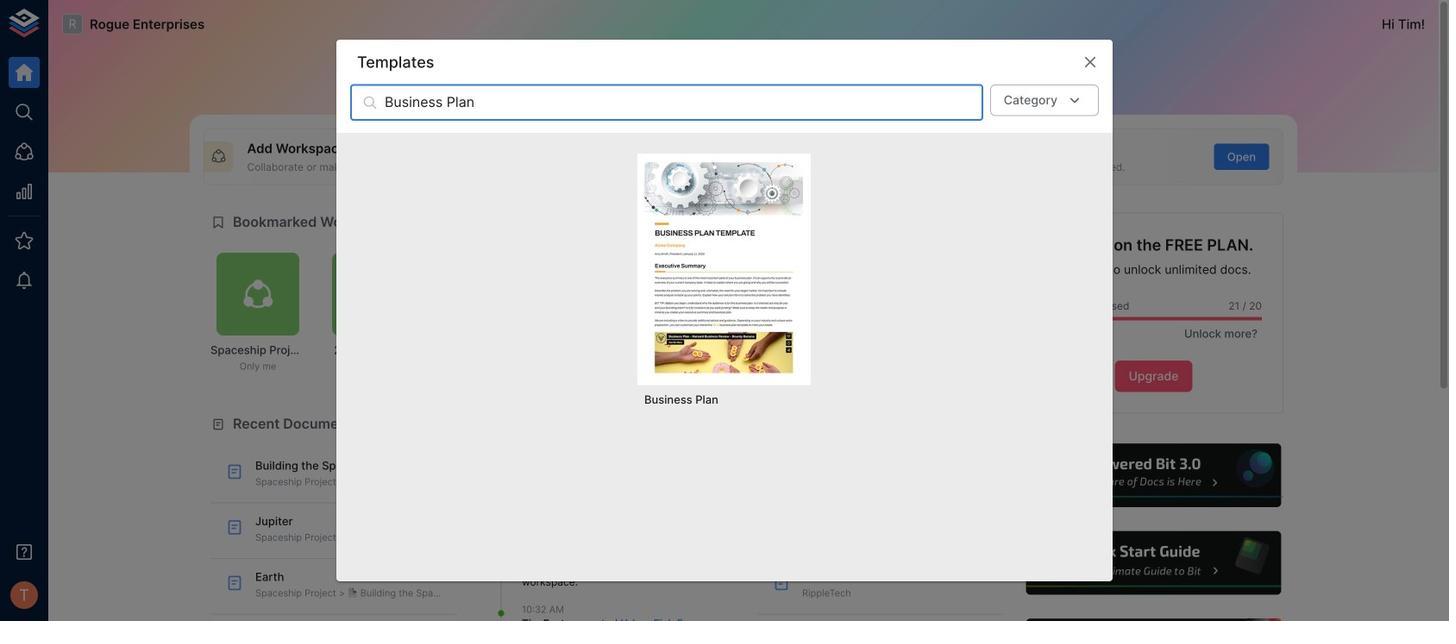 Task type: vqa. For each thing, say whether or not it's contained in the screenshot.
1 month ago for Business_Presentation_for_Serious_Business.pptx
no



Task type: describe. For each thing, give the bounding box(es) containing it.
1 help image from the top
[[1024, 442, 1284, 510]]

2 help image from the top
[[1024, 529, 1284, 598]]

Search Templates... text field
[[385, 85, 984, 121]]



Task type: locate. For each thing, give the bounding box(es) containing it.
dialog
[[337, 40, 1113, 582]]

0 vertical spatial help image
[[1024, 442, 1284, 510]]

3 help image from the top
[[1024, 616, 1284, 621]]

2 vertical spatial help image
[[1024, 616, 1284, 621]]

1 vertical spatial help image
[[1024, 529, 1284, 598]]

help image
[[1024, 442, 1284, 510], [1024, 529, 1284, 598], [1024, 616, 1284, 621]]

business plan image
[[645, 161, 804, 373]]



